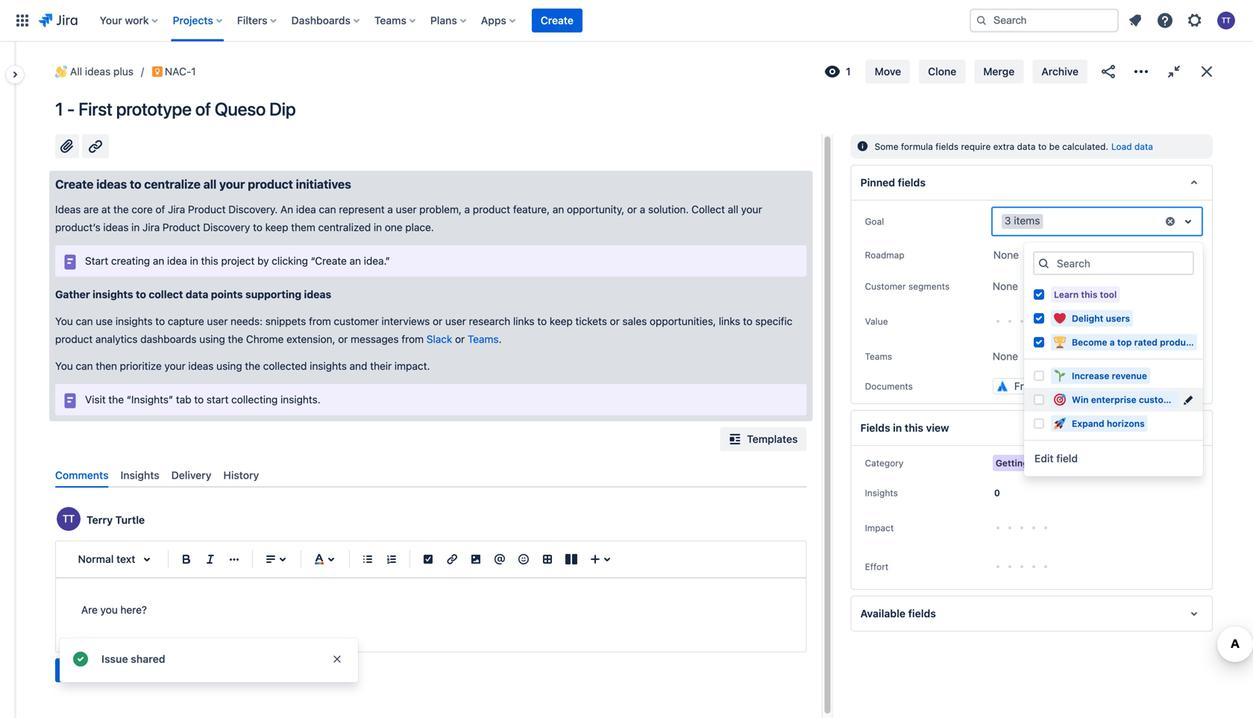 Task type: describe. For each thing, give the bounding box(es) containing it.
clone
[[929, 65, 957, 78]]

2 vertical spatial product
[[1106, 458, 1141, 469]]

:heart: image
[[1055, 313, 1067, 325]]

user inside "ideas are at the core of jira product discovery. an idea can represent a user problem, a product feature, an opportunity, or a solution. collect all your product's ideas in jira product discovery to keep them centralized in one place."
[[396, 203, 417, 216]]

delivery
[[171, 469, 212, 482]]

in right fields
[[894, 422, 903, 434]]

are
[[81, 604, 98, 617]]

win
[[1073, 395, 1089, 405]]

one
[[385, 221, 403, 234]]

creating
[[111, 255, 150, 267]]

view
[[927, 422, 950, 434]]

pinned fields element
[[851, 165, 1214, 201]]

start
[[85, 255, 108, 267]]

cancel
[[118, 665, 152, 677]]

be
[[1050, 141, 1060, 152]]

layouts image
[[563, 551, 581, 569]]

plus
[[113, 65, 134, 78]]

1 horizontal spatial teams
[[468, 333, 499, 346]]

or down customer
[[338, 333, 348, 346]]

3 items
[[1005, 215, 1041, 227]]

nac-1 link
[[150, 63, 207, 81]]

specific
[[756, 315, 793, 328]]

plans button
[[426, 9, 472, 32]]

customer segments
[[865, 281, 950, 292]]

turtle
[[115, 514, 145, 527]]

.
[[499, 333, 502, 346]]

templates
[[747, 433, 798, 446]]

product's
[[55, 221, 101, 234]]

customer
[[865, 281, 907, 292]]

an inside "ideas are at the core of jira product discovery. an idea can represent a user problem, a product feature, an opportunity, or a solution. collect all your product's ideas in jira product discovery to keep them centralized in one place."
[[553, 203, 564, 216]]

a left the 'solution.' at the right top of the page
[[640, 203, 646, 216]]

to up dashboards
[[155, 315, 165, 328]]

:heart: image
[[1055, 313, 1067, 325]]

:trophy: image
[[1055, 337, 1067, 349]]

1 for 1 - first prototype of queso dip
[[55, 99, 63, 119]]

become
[[1073, 337, 1108, 348]]

start creating an idea in this project by clicking "create an idea."
[[85, 255, 390, 267]]

prioritize
[[120, 360, 162, 372]]

2 vertical spatial this
[[905, 422, 924, 434]]

edit option image
[[1180, 391, 1198, 409]]

slack
[[427, 333, 453, 346]]

ideas are at the core of jira product discovery. an idea can represent a user problem, a product feature, an opportunity, or a solution. collect all your product's ideas in jira product discovery to keep them centralized in one place.
[[55, 203, 765, 234]]

are
[[84, 203, 99, 216]]

frequently link
[[994, 378, 1254, 394]]

teams inside primary element
[[375, 14, 407, 26]]

gather insights to collect data points supporting ideas
[[55, 288, 331, 301]]

ideas down "create
[[304, 288, 331, 301]]

feature,
[[513, 203, 550, 216]]

0 horizontal spatial data
[[186, 288, 208, 301]]

using inside you can use insights to capture user needs: snippets from customer interviews or user research links to keep tickets or sales opportunities, links to specific product analytics dashboards using the chrome extension, or messages from
[[199, 333, 225, 346]]

0 horizontal spatial an
[[153, 255, 164, 267]]

the inside you can use insights to capture user needs: snippets from customer interviews or user research links to keep tickets or sales opportunities, links to specific product analytics dashboards using the chrome extension, or messages from
[[228, 333, 243, 346]]

represent
[[339, 203, 385, 216]]

documents button
[[861, 378, 918, 396]]

first
[[79, 99, 112, 119]]

increase revenue
[[1073, 371, 1148, 381]]

then
[[96, 360, 117, 372]]

centralize
[[144, 177, 201, 191]]

0 horizontal spatial this
[[201, 255, 218, 267]]

normal text
[[78, 554, 135, 566]]

:dart: image
[[1055, 394, 1067, 406]]

to left collect
[[136, 288, 146, 301]]

edit field button
[[1026, 447, 1088, 471]]

delight users
[[1073, 314, 1131, 324]]

can inside "ideas are at the core of jira product discovery. an idea can represent a user problem, a product feature, an opportunity, or a solution. collect all your product's ideas in jira product discovery to keep them centralized in one place."
[[319, 203, 336, 216]]

0 vertical spatial of
[[195, 99, 211, 119]]

merge button
[[975, 60, 1024, 84]]

enterprise
[[1092, 395, 1137, 405]]

them
[[291, 221, 316, 234]]

2 vertical spatial none
[[993, 351, 1019, 363]]

link image
[[443, 551, 461, 569]]

tab
[[176, 394, 192, 406]]

appswitcher icon image
[[13, 12, 31, 29]]

messages
[[351, 333, 399, 346]]

2 horizontal spatial user
[[445, 315, 466, 328]]

:dart: image
[[1055, 394, 1067, 406]]

extension,
[[287, 333, 335, 346]]

the inside "ideas are at the core of jira product discovery. an idea can represent a user problem, a product feature, an opportunity, or a solution. collect all your product's ideas in jira product discovery to keep them centralized in one place."
[[113, 203, 129, 216]]

editor templates image
[[727, 431, 744, 449]]

roadmap button
[[861, 246, 910, 264]]

mention image
[[491, 551, 509, 569]]

archive
[[1042, 65, 1079, 78]]

add attachment image
[[58, 137, 76, 155]]

bold ⌘b image
[[178, 551, 196, 569]]

prototype
[[116, 99, 192, 119]]

1 vertical spatial none
[[993, 280, 1019, 293]]

place.
[[405, 221, 434, 234]]

can for ideas
[[76, 360, 93, 372]]

filters button
[[233, 9, 283, 32]]

create ideas to centralize all your product initiatives
[[55, 177, 351, 191]]

idea inside "ideas are at the core of jira product discovery. an idea can represent a user problem, a product feature, an opportunity, or a solution. collect all your product's ideas in jira product discovery to keep them centralized in one place."
[[296, 203, 316, 216]]

delight
[[1073, 314, 1104, 324]]

dip
[[269, 99, 296, 119]]

panel note image
[[61, 392, 79, 410]]

:rocket: image
[[1055, 418, 1067, 430]]

0
[[995, 488, 1001, 499]]

supporting
[[245, 288, 302, 301]]

dashboards button
[[287, 9, 366, 32]]

keep inside "ideas are at the core of jira product discovery. an idea can represent a user problem, a product feature, an opportunity, or a solution. collect all your product's ideas in jira product discovery to keep them centralized in one place."
[[265, 221, 288, 234]]

solution.
[[649, 203, 689, 216]]

points
[[211, 288, 243, 301]]

0 horizontal spatial create button
[[55, 659, 106, 683]]

a up "one"
[[388, 203, 393, 216]]

become a top rated product
[[1073, 337, 1195, 348]]

insights inside dropdown button
[[865, 488, 899, 499]]

dismiss image
[[331, 654, 343, 666]]

:wave: image
[[55, 66, 67, 78]]

1 vertical spatial create
[[55, 177, 94, 191]]

fields in this view element
[[851, 411, 1214, 446]]

create for the create button to the left
[[64, 665, 97, 677]]

sales
[[623, 315, 647, 328]]

available fields
[[861, 608, 937, 620]]

or inside "ideas are at the core of jira product discovery. an idea can represent a user problem, a product feature, an opportunity, or a solution. collect all your product's ideas in jira product discovery to keep them centralized in one place."
[[628, 203, 637, 216]]

project
[[221, 255, 255, 267]]

0 vertical spatial product
[[188, 203, 226, 216]]

by
[[258, 255, 269, 267]]

edit
[[1035, 453, 1054, 465]]

numbered list ⌘⇧7 image
[[383, 551, 401, 569]]

require
[[962, 141, 991, 152]]

1 horizontal spatial teams button
[[861, 348, 897, 366]]

align left image
[[262, 551, 280, 569]]

insights inside tab list
[[121, 469, 160, 482]]

2 links from the left
[[719, 315, 741, 328]]

shared
[[131, 653, 165, 666]]

1 horizontal spatial an
[[350, 255, 361, 267]]

close image
[[1199, 63, 1217, 81]]

1 button
[[823, 60, 857, 84]]

pinned
[[861, 177, 896, 189]]

2 horizontal spatial jira
[[1087, 458, 1104, 469]]

collected
[[263, 360, 307, 372]]

or left "sales"
[[610, 315, 620, 328]]

your inside "ideas are at the core of jira product discovery. an idea can represent a user problem, a product feature, an opportunity, or a solution. collect all your product's ideas in jira product discovery to keep them centralized in one place."
[[742, 203, 763, 216]]

product inside "ideas are at the core of jira product discovery. an idea can represent a user problem, a product feature, an opportunity, or a solution. collect all your product's ideas in jira product discovery to keep them centralized in one place."
[[473, 203, 511, 216]]

revenue
[[1113, 371, 1148, 381]]

fields for available fields
[[909, 608, 937, 620]]

0 horizontal spatial user
[[207, 315, 228, 328]]

customer segments button
[[861, 278, 955, 296]]

formula
[[902, 141, 934, 152]]

insights button
[[861, 484, 903, 502]]

some formula fields require extra data to be calculated. load data
[[875, 141, 1154, 152]]

1 vertical spatial discovery
[[1143, 458, 1187, 469]]

dashboards
[[292, 14, 351, 26]]

segments
[[909, 281, 950, 292]]

category
[[865, 458, 904, 469]]

0 horizontal spatial teams button
[[370, 9, 422, 32]]

the down chrome
[[245, 360, 260, 372]]

your work button
[[95, 9, 164, 32]]



Task type: locate. For each thing, give the bounding box(es) containing it.
cancel button
[[109, 659, 161, 683]]

you can use insights to capture user needs: snippets from customer interviews or user research links to keep tickets or sales opportunities, links to specific product analytics dashboards using the chrome extension, or messages from
[[55, 315, 796, 346]]

of left queso
[[195, 99, 211, 119]]

to left tickets
[[538, 315, 547, 328]]

projects
[[173, 14, 213, 26]]

to left specific
[[743, 315, 753, 328]]

:seedling: image
[[1055, 370, 1067, 382], [1055, 370, 1067, 382]]

2 vertical spatial your
[[165, 360, 186, 372]]

horizons
[[1107, 419, 1145, 429]]

or up slack
[[433, 315, 443, 328]]

can for capture
[[76, 315, 93, 328]]

in left "one"
[[374, 221, 382, 234]]

1 horizontal spatial from
[[402, 333, 424, 346]]

all inside "ideas are at the core of jira product discovery. an idea can represent a user problem, a product feature, an opportunity, or a solution. collect all your product's ideas in jira product discovery to keep them centralized in one place."
[[728, 203, 739, 216]]

1 horizontal spatial discovery
[[1143, 458, 1187, 469]]

all right the collect
[[728, 203, 739, 216]]

create
[[541, 14, 574, 26], [55, 177, 94, 191], [64, 665, 97, 677]]

teams left plans
[[375, 14, 407, 26]]

1 horizontal spatial this
[[905, 422, 924, 434]]

2 vertical spatial insights
[[310, 360, 347, 372]]

to up "core"
[[130, 177, 141, 191]]

0 vertical spatial none
[[994, 249, 1020, 261]]

in
[[131, 221, 140, 234], [374, 221, 382, 234], [190, 255, 198, 267], [894, 422, 903, 434]]

product
[[188, 203, 226, 216], [163, 221, 200, 234], [1106, 458, 1141, 469]]

search field up the tool
[[1053, 253, 1193, 274]]

available fields element
[[851, 596, 1214, 632]]

fields right 'available'
[[909, 608, 937, 620]]

product
[[248, 177, 293, 191], [473, 203, 511, 216], [55, 333, 93, 346], [1161, 337, 1195, 348]]

start
[[207, 394, 229, 406]]

a right "problem,"
[[465, 203, 470, 216]]

expand
[[1073, 419, 1105, 429]]

banner
[[0, 0, 1254, 42]]

0 vertical spatial insights
[[121, 469, 160, 482]]

product inside you can use insights to capture user needs: snippets from customer interviews or user research links to keep tickets or sales opportunities, links to specific product analytics dashboards using the chrome extension, or messages from
[[55, 333, 93, 346]]

1 horizontal spatial user
[[396, 203, 417, 216]]

1 you from the top
[[55, 315, 73, 328]]

your profile and settings image
[[1218, 12, 1236, 29]]

load data button
[[1112, 141, 1154, 152]]

analytics
[[95, 333, 138, 346]]

learn
[[1055, 290, 1079, 300]]

1 vertical spatial jira
[[143, 221, 160, 234]]

an right creating
[[153, 255, 164, 267]]

terry
[[87, 514, 113, 527]]

extra
[[994, 141, 1015, 152]]

0 vertical spatial teams button
[[370, 9, 422, 32]]

emoji image
[[515, 551, 533, 569]]

create button left the cancel button
[[55, 659, 106, 683]]

teams button up documents
[[861, 348, 897, 366]]

visit the "insights" tab to start collecting insights.
[[85, 394, 321, 406]]

collapse image
[[1166, 63, 1184, 81]]

can left the use
[[76, 315, 93, 328]]

0 horizontal spatial discovery
[[203, 221, 250, 234]]

table image
[[539, 551, 557, 569]]

of inside "ideas are at the core of jira product discovery. an idea can represent a user problem, a product feature, an opportunity, or a solution. collect all your product's ideas in jira product discovery to keep them centralized in one place."
[[156, 203, 165, 216]]

0 vertical spatial from
[[309, 315, 331, 328]]

2 horizontal spatial data
[[1135, 141, 1154, 152]]

1 horizontal spatial insights
[[865, 488, 899, 499]]

comments
[[55, 469, 109, 482]]

0 vertical spatial all
[[203, 177, 217, 191]]

1 horizontal spatial create button
[[532, 9, 583, 32]]

ideas up 'visit the "insights" tab to start collecting insights.'
[[188, 360, 214, 372]]

value
[[865, 317, 889, 327]]

links left specific
[[719, 315, 741, 328]]

an
[[553, 203, 564, 216], [153, 255, 164, 267], [350, 255, 361, 267]]

of right "core"
[[156, 203, 165, 216]]

insights inside you can use insights to capture user needs: snippets from customer interviews or user research links to keep tickets or sales opportunities, links to specific product analytics dashboards using the chrome extension, or messages from
[[116, 315, 153, 328]]

discovery down discovery.
[[203, 221, 250, 234]]

0 horizontal spatial all
[[203, 177, 217, 191]]

work
[[125, 14, 149, 26]]

ideas right "all"
[[85, 65, 111, 78]]

0 horizontal spatial insights
[[121, 469, 160, 482]]

2 horizontal spatial an
[[553, 203, 564, 216]]

fields
[[861, 422, 891, 434]]

projects button
[[168, 9, 228, 32]]

info image
[[857, 140, 869, 152]]

impact button
[[861, 520, 899, 537]]

current project sidebar image
[[0, 60, 33, 90]]

1 vertical spatial of
[[156, 203, 165, 216]]

move button
[[866, 60, 911, 84]]

0 vertical spatial jira
[[168, 203, 185, 216]]

ideas down at
[[103, 221, 129, 234]]

normal
[[78, 554, 114, 566]]

links right research
[[513, 315, 535, 328]]

category button
[[861, 455, 909, 473]]

tickets
[[576, 315, 607, 328]]

2 horizontal spatial 1
[[846, 65, 851, 78]]

clicking
[[272, 255, 308, 267]]

2 vertical spatial can
[[76, 360, 93, 372]]

success image
[[72, 651, 90, 669]]

ideas inside "ideas are at the core of jira product discovery. an idea can represent a user problem, a product feature, an opportunity, or a solution. collect all your product's ideas in jira product discovery to keep them centralized in one place."
[[103, 221, 129, 234]]

add image, video, or file image
[[467, 551, 485, 569]]

jira right with
[[1087, 458, 1104, 469]]

1 vertical spatial from
[[402, 333, 424, 346]]

tab list
[[49, 463, 813, 488]]

0 vertical spatial idea
[[296, 203, 316, 216]]

issue shared
[[102, 653, 165, 666]]

settings image
[[1187, 12, 1205, 29]]

the
[[113, 203, 129, 216], [228, 333, 243, 346], [245, 360, 260, 372], [109, 394, 124, 406]]

interviews
[[382, 315, 430, 328]]

1 vertical spatial all
[[728, 203, 739, 216]]

idea."
[[364, 255, 390, 267]]

user up "slack or teams ."
[[445, 315, 466, 328]]

1 horizontal spatial your
[[219, 177, 245, 191]]

problem,
[[420, 203, 462, 216]]

1 vertical spatial teams button
[[861, 348, 897, 366]]

1 horizontal spatial of
[[195, 99, 211, 119]]

create button inside primary element
[[532, 9, 583, 32]]

in down "core"
[[131, 221, 140, 234]]

fields for pinned fields
[[898, 177, 926, 189]]

create inside primary element
[[541, 14, 574, 26]]

0 vertical spatial this
[[201, 255, 218, 267]]

1 vertical spatial you
[[55, 360, 73, 372]]

1 vertical spatial this
[[1082, 290, 1098, 300]]

2 horizontal spatial this
[[1082, 290, 1098, 300]]

your down dashboards
[[165, 360, 186, 372]]

your work
[[100, 14, 149, 26]]

use
[[96, 315, 113, 328]]

1 horizontal spatial 1
[[191, 65, 196, 78]]

0 vertical spatial search field
[[970, 9, 1120, 32]]

product right rated
[[1161, 337, 1195, 348]]

you down gather on the top of the page
[[55, 315, 73, 328]]

core
[[132, 203, 153, 216]]

can inside you can use insights to capture user needs: snippets from customer interviews or user research links to keep tickets or sales opportunities, links to specific product analytics dashboards using the chrome extension, or messages from
[[76, 315, 93, 328]]

create up ideas at the top
[[55, 177, 94, 191]]

insights down category popup button
[[865, 488, 899, 499]]

1 left -
[[55, 99, 63, 119]]

this left project
[[201, 255, 218, 267]]

from down interviews
[[402, 333, 424, 346]]

0 horizontal spatial of
[[156, 203, 165, 216]]

frequently
[[1200, 378, 1251, 390]]

1 vertical spatial create button
[[55, 659, 106, 683]]

:rocket: image
[[1055, 418, 1067, 430]]

create right apps dropdown button
[[541, 14, 574, 26]]

:trophy: image
[[1055, 337, 1067, 349]]

banner containing your work
[[0, 0, 1254, 42]]

can up centralized
[[319, 203, 336, 216]]

slack link
[[427, 333, 453, 346]]

0 horizontal spatial 1
[[55, 99, 63, 119]]

jira down "core"
[[143, 221, 160, 234]]

search image
[[976, 15, 988, 26]]

1 horizontal spatial idea
[[296, 203, 316, 216]]

0 vertical spatial discovery
[[203, 221, 250, 234]]

1 for 1
[[846, 65, 851, 78]]

2 vertical spatial jira
[[1087, 458, 1104, 469]]

keep inside you can use insights to capture user needs: snippets from customer interviews or user research links to keep tickets or sales opportunities, links to specific product analytics dashboards using the chrome extension, or messages from
[[550, 315, 573, 328]]

your right the collect
[[742, 203, 763, 216]]

insights up the use
[[93, 288, 133, 301]]

:wave: image
[[55, 66, 67, 78]]

1 links from the left
[[513, 315, 535, 328]]

2 horizontal spatial your
[[742, 203, 763, 216]]

value button
[[861, 313, 893, 331]]

or right slack link
[[455, 333, 465, 346]]

some
[[875, 141, 899, 152]]

1 vertical spatial search field
[[1053, 253, 1193, 274]]

all right "centralize" on the left of page
[[203, 177, 217, 191]]

insights left "and"
[[310, 360, 347, 372]]

1 horizontal spatial links
[[719, 315, 741, 328]]

insights up analytics
[[116, 315, 153, 328]]

the down needs:
[[228, 333, 243, 346]]

1 left move
[[846, 65, 851, 78]]

italic ⌘i image
[[202, 551, 219, 569]]

1 horizontal spatial data
[[1018, 141, 1036, 152]]

0 vertical spatial teams
[[375, 14, 407, 26]]

1 horizontal spatial keep
[[550, 315, 573, 328]]

visit
[[85, 394, 106, 406]]

0 horizontal spatial idea
[[167, 255, 187, 267]]

product left "feature,"
[[473, 203, 511, 216]]

this left the tool
[[1082, 290, 1098, 300]]

2 vertical spatial create
[[64, 665, 97, 677]]

2 vertical spatial teams
[[865, 352, 893, 362]]

to left be
[[1039, 141, 1047, 152]]

keep down an
[[265, 221, 288, 234]]

archive button
[[1033, 60, 1088, 84]]

data up capture
[[186, 288, 208, 301]]

user down points
[[207, 315, 228, 328]]

from up extension,
[[309, 315, 331, 328]]

clear image
[[1165, 216, 1177, 228]]

more image
[[1133, 63, 1151, 81]]

help image
[[1157, 12, 1175, 29]]

centralized
[[318, 221, 371, 234]]

link issue image
[[87, 137, 104, 155]]

0 vertical spatial create button
[[532, 9, 583, 32]]

using up start
[[216, 360, 242, 372]]

templates button
[[721, 428, 807, 451]]

jira down "centralize" on the left of page
[[168, 203, 185, 216]]

0 vertical spatial can
[[319, 203, 336, 216]]

0 vertical spatial create
[[541, 14, 574, 26]]

using down capture
[[199, 333, 225, 346]]

dashboards
[[140, 333, 197, 346]]

in up gather insights to collect data points supporting ideas
[[190, 255, 198, 267]]

this left the view
[[905, 422, 924, 434]]

items
[[1014, 215, 1041, 227]]

links
[[513, 315, 535, 328], [719, 315, 741, 328]]

a left top
[[1110, 337, 1116, 348]]

idea up collect
[[167, 255, 187, 267]]

1 horizontal spatial all
[[728, 203, 739, 216]]

ideas up at
[[96, 177, 127, 191]]

open image
[[1180, 213, 1198, 231]]

create left "issue"
[[64, 665, 97, 677]]

insights up turtle
[[121, 469, 160, 482]]

tool
[[1101, 290, 1118, 300]]

more formatting image
[[225, 551, 243, 569]]

with
[[1066, 458, 1085, 469]]

terry turtle
[[87, 514, 145, 527]]

users
[[1107, 314, 1131, 324]]

customers
[[1140, 395, 1186, 405]]

customer
[[334, 315, 379, 328]]

jira image
[[39, 12, 77, 29], [39, 12, 77, 29]]

discovery down horizons
[[1143, 458, 1187, 469]]

win enterprise customers
[[1073, 395, 1186, 405]]

1 vertical spatial can
[[76, 315, 93, 328]]

Search field
[[970, 9, 1120, 32], [1053, 253, 1193, 274]]

data right load
[[1135, 141, 1154, 152]]

1 vertical spatial fields
[[898, 177, 926, 189]]

user up "one"
[[396, 203, 417, 216]]

tab list containing comments
[[49, 463, 813, 488]]

history
[[224, 469, 259, 482]]

opportunities,
[[650, 315, 716, 328]]

0 horizontal spatial from
[[309, 315, 331, 328]]

you can then prioritize your ideas using the collected insights and their impact.
[[55, 360, 430, 372]]

nac-
[[165, 65, 191, 78]]

data right extra
[[1018, 141, 1036, 152]]

you up panel note icon on the bottom left
[[55, 360, 73, 372]]

1 inside dropdown button
[[846, 65, 851, 78]]

apps button
[[477, 9, 522, 32]]

or left the 'solution.' at the right top of the page
[[628, 203, 637, 216]]

1 vertical spatial product
[[163, 221, 200, 234]]

1 up 1 - first prototype of queso dip
[[191, 65, 196, 78]]

0 vertical spatial fields
[[936, 141, 959, 152]]

1 vertical spatial teams
[[468, 333, 499, 346]]

0 horizontal spatial teams
[[375, 14, 407, 26]]

group containing create
[[55, 659, 161, 683]]

load
[[1112, 141, 1133, 152]]

are you here?
[[81, 604, 147, 617]]

idea up them
[[296, 203, 316, 216]]

Main content area, start typing to enter text. text field
[[81, 602, 781, 620]]

0 vertical spatial you
[[55, 315, 73, 328]]

you inside you can use insights to capture user needs: snippets from customer interviews or user research links to keep tickets or sales opportunities, links to specific product analytics dashboards using the chrome extension, or messages from
[[55, 315, 73, 328]]

teams up documents
[[865, 352, 893, 362]]

to inside "ideas are at the core of jira product discovery. an idea can represent a user problem, a product feature, an opportunity, or a solution. collect all your product's ideas in jira product discovery to keep them centralized in one place."
[[253, 221, 263, 234]]

fields right pinned
[[898, 177, 926, 189]]

action item image
[[419, 551, 437, 569]]

calculated.
[[1063, 141, 1109, 152]]

ideas
[[85, 65, 111, 78], [96, 177, 127, 191], [103, 221, 129, 234], [304, 288, 331, 301], [188, 360, 214, 372]]

discovery inside "ideas are at the core of jira product discovery. an idea can represent a user problem, a product feature, an opportunity, or a solution. collect all your product's ideas in jira product discovery to keep them centralized in one place."
[[203, 221, 250, 234]]

field
[[1057, 453, 1079, 465]]

0 horizontal spatial keep
[[265, 221, 288, 234]]

1 vertical spatial your
[[742, 203, 763, 216]]

insights
[[93, 288, 133, 301], [116, 315, 153, 328], [310, 360, 347, 372]]

pinned fields
[[861, 177, 926, 189]]

rated
[[1135, 337, 1158, 348]]

to
[[1039, 141, 1047, 152], [130, 177, 141, 191], [253, 221, 263, 234], [136, 288, 146, 301], [155, 315, 165, 328], [538, 315, 547, 328], [743, 315, 753, 328], [194, 394, 204, 406]]

product left analytics
[[55, 333, 93, 346]]

teams down research
[[468, 333, 499, 346]]

0 vertical spatial insights
[[93, 288, 133, 301]]

product up an
[[248, 177, 293, 191]]

1 vertical spatial using
[[216, 360, 242, 372]]

you for you can then prioritize your ideas using the collected insights and their impact.
[[55, 360, 73, 372]]

you
[[100, 604, 118, 617]]

create inside group
[[64, 665, 97, 677]]

2 you from the top
[[55, 360, 73, 372]]

all ideas plus
[[70, 65, 134, 78]]

slack or teams .
[[427, 333, 502, 346]]

to right tab
[[194, 394, 204, 406]]

an right "feature,"
[[553, 203, 564, 216]]

0 horizontal spatial links
[[513, 315, 535, 328]]

expand horizons
[[1073, 419, 1145, 429]]

fields left require
[[936, 141, 959, 152]]

an left the idea." at the left of the page
[[350, 255, 361, 267]]

your up discovery.
[[219, 177, 245, 191]]

2 vertical spatial fields
[[909, 608, 937, 620]]

available
[[861, 608, 906, 620]]

product down "centralize" on the left of page
[[163, 221, 200, 234]]

can left then at the bottom of the page
[[76, 360, 93, 372]]

create for the create button within primary element
[[541, 14, 574, 26]]

1 vertical spatial keep
[[550, 315, 573, 328]]

0 vertical spatial keep
[[265, 221, 288, 234]]

effort button
[[861, 558, 894, 576]]

teams button left plans
[[370, 9, 422, 32]]

keep left tickets
[[550, 315, 573, 328]]

primary element
[[9, 0, 958, 41]]

to down discovery.
[[253, 221, 263, 234]]

1 vertical spatial insights
[[116, 315, 153, 328]]

1 vertical spatial idea
[[167, 255, 187, 267]]

you for you can use insights to capture user needs: snippets from customer interviews or user research links to keep tickets or sales opportunities, links to specific product analytics dashboards using the chrome extension, or messages from
[[55, 315, 73, 328]]

1 horizontal spatial jira
[[168, 203, 185, 216]]

notifications image
[[1127, 12, 1145, 29]]

group
[[55, 659, 161, 683]]

2 horizontal spatial teams
[[865, 352, 893, 362]]

bullet list ⌘⇧8 image
[[359, 551, 377, 569]]

create button
[[532, 9, 583, 32], [55, 659, 106, 683]]

panel note image
[[61, 254, 79, 271]]

0 horizontal spatial jira
[[143, 221, 160, 234]]

apps
[[481, 14, 507, 26]]

the right visit
[[109, 394, 124, 406]]

1 vertical spatial insights
[[865, 488, 899, 499]]

product down 'create ideas to centralize all your product initiatives'
[[188, 203, 226, 216]]

search field up archive
[[970, 9, 1120, 32]]

product down horizons
[[1106, 458, 1141, 469]]

the right at
[[113, 203, 129, 216]]

1
[[191, 65, 196, 78], [846, 65, 851, 78], [55, 99, 63, 119]]

0 horizontal spatial your
[[165, 360, 186, 372]]

0 vertical spatial your
[[219, 177, 245, 191]]

getting started with jira product discovery
[[996, 458, 1187, 469]]

0 vertical spatial using
[[199, 333, 225, 346]]

increase
[[1073, 371, 1110, 381]]

create button right apps dropdown button
[[532, 9, 583, 32]]

impact
[[865, 523, 894, 534]]



Task type: vqa. For each thing, say whether or not it's contained in the screenshot.
points
yes



